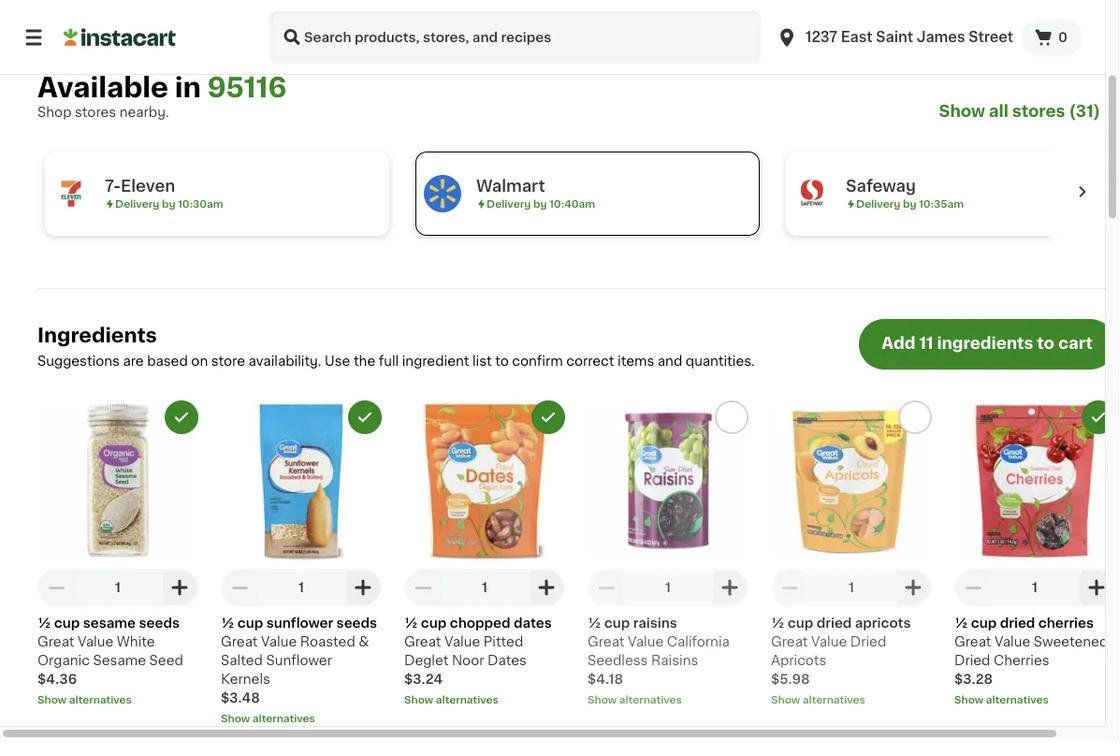 Task type: vqa. For each thing, say whether or not it's contained in the screenshot.
1 related to Pitted
yes



Task type: locate. For each thing, give the bounding box(es) containing it.
cart
[[1059, 336, 1094, 352]]

by for 7-eleven
[[162, 199, 176, 209]]

3 increment quantity image from the left
[[719, 577, 742, 599]]

alternatives inside ½ cup raisins great value california seedless raisins $4.18 show alternatives
[[620, 695, 683, 705]]

1 for sweetened
[[1033, 581, 1038, 594]]

show down $3.24 at the bottom
[[405, 695, 434, 705]]

great up $3.28
[[955, 636, 992, 649]]

4 decrement quantity image from the left
[[596, 577, 618, 599]]

cup for ½ cup dried cherries
[[972, 617, 998, 630]]

increment quantity image up &
[[352, 577, 375, 599]]

½ inside ½ cup raisins great value california seedless raisins $4.18 show alternatives
[[588, 617, 602, 630]]

1 dried from the left
[[817, 617, 852, 630]]

1 up sweetened
[[1033, 581, 1038, 594]]

0 horizontal spatial increment quantity image
[[352, 577, 375, 599]]

to inside button
[[1038, 336, 1055, 352]]

5 1 from the left
[[849, 581, 855, 594]]

suggestions
[[37, 355, 120, 368]]

great inside ½ cup dried apricots great value dried apricots $5.98 show alternatives
[[772, 636, 809, 649]]

alternatives inside ½ cup chopped dates great value pitted deglet noor dates $3.24 show alternatives
[[436, 695, 499, 705]]

and
[[658, 355, 683, 368]]

3 decrement quantity image from the left
[[412, 577, 434, 599]]

decrement quantity image
[[45, 577, 67, 599], [228, 577, 251, 599], [412, 577, 434, 599], [596, 577, 618, 599], [779, 577, 802, 599], [963, 577, 985, 599]]

2 1237 east saint james street button from the left
[[776, 11, 1014, 64]]

value inside ½ cup sesame seeds great value white organic sesame seed $4.36 show alternatives
[[78, 636, 113, 649]]

dried inside ½ cup dried apricots great value dried apricots $5.98 show alternatives
[[851, 636, 887, 649]]

½ cup dried apricots great value dried apricots $5.98 show alternatives
[[772, 617, 912, 705]]

½ up seedless
[[588, 617, 602, 630]]

0 horizontal spatial unselect item image
[[173, 409, 190, 426]]

1 horizontal spatial to
[[1038, 336, 1055, 352]]

great for great value pitted deglet noor dates
[[405, 636, 442, 649]]

value up apricots
[[812, 636, 848, 649]]

saint
[[877, 30, 914, 44]]

cup
[[54, 617, 80, 630], [238, 617, 263, 630], [421, 617, 447, 630], [605, 617, 630, 630], [788, 617, 814, 630], [972, 617, 998, 630]]

4 great from the left
[[588, 636, 625, 649]]

cup up organic
[[54, 617, 80, 630]]

alternatives down raisins
[[620, 695, 683, 705]]

0 horizontal spatial stores
[[75, 106, 116, 119]]

3 delivery from the left
[[857, 199, 901, 209]]

suggestions are based on store availability. use the full ingredient list to confirm correct items and quantities.
[[37, 355, 755, 368]]

show alternatives button down the sunflower on the bottom left of the page
[[221, 712, 382, 726]]

1 horizontal spatial unselect item image
[[1091, 409, 1108, 426]]

show alternatives button
[[37, 693, 199, 708], [405, 693, 566, 708], [588, 693, 749, 708], [772, 693, 933, 708], [955, 693, 1116, 708], [221, 712, 382, 726]]

show down $3.28
[[955, 695, 984, 705]]

noor
[[452, 654, 485, 668]]

2 1 from the left
[[299, 581, 304, 594]]

by down eleven in the top left of the page
[[162, 199, 176, 209]]

2 decrement quantity image from the left
[[228, 577, 251, 599]]

decrement quantity image up seedless
[[596, 577, 618, 599]]

95116 button
[[207, 73, 287, 103]]

1 up chopped
[[482, 581, 488, 594]]

½ up $3.28
[[955, 617, 969, 630]]

2 horizontal spatial by
[[904, 199, 917, 209]]

show alternatives button for $4.18
[[588, 693, 749, 708]]

1 cup from the left
[[54, 617, 80, 630]]

increment quantity image for ½ cup sunflower seeds
[[352, 577, 375, 599]]

5 cup from the left
[[788, 617, 814, 630]]

pitted
[[484, 636, 524, 649]]

5 ½ from the left
[[772, 617, 785, 630]]

1 for pitted
[[482, 581, 488, 594]]

4 ½ from the left
[[588, 617, 602, 630]]

show inside ½ cup chopped dates great value pitted deglet noor dates $3.24 show alternatives
[[405, 695, 434, 705]]

great for great value roasted & salted sunflower kernels
[[221, 636, 258, 649]]

value inside ½ cup dried apricots great value dried apricots $5.98 show alternatives
[[812, 636, 848, 649]]

1 increment quantity image from the left
[[352, 577, 375, 599]]

&
[[359, 636, 369, 649]]

street
[[969, 30, 1014, 44]]

confirm
[[512, 355, 563, 368]]

6 product group from the left
[[955, 401, 1116, 708]]

3 value from the left
[[445, 636, 481, 649]]

4 cup from the left
[[605, 617, 630, 630]]

2 seeds from the left
[[337, 617, 377, 630]]

instacart logo image
[[64, 26, 176, 49]]

alternatives down $3.48
[[253, 714, 315, 724]]

1 horizontal spatial dried
[[1001, 617, 1036, 630]]

great up seedless
[[588, 636, 625, 649]]

½ up apricots
[[772, 617, 785, 630]]

2 dried from the left
[[1001, 617, 1036, 630]]

Search field
[[270, 11, 761, 64]]

0 horizontal spatial to
[[495, 355, 509, 368]]

½
[[37, 617, 51, 630], [221, 617, 235, 630], [405, 617, 418, 630], [588, 617, 602, 630], [772, 617, 785, 630], [955, 617, 969, 630]]

seeds inside ½ cup sesame seeds great value white organic sesame seed $4.36 show alternatives
[[139, 617, 180, 630]]

6 decrement quantity image from the left
[[963, 577, 985, 599]]

great up apricots
[[772, 636, 809, 649]]

0 horizontal spatial unselect item image
[[357, 409, 374, 426]]

6 1 from the left
[[1033, 581, 1038, 594]]

add 11 ingredients to cart
[[882, 336, 1094, 352]]

delivery down 'safeway'
[[857, 199, 901, 209]]

show
[[940, 103, 986, 119], [37, 695, 67, 705], [405, 695, 434, 705], [588, 695, 617, 705], [772, 695, 801, 705], [955, 695, 984, 705], [221, 714, 250, 724]]

great
[[37, 636, 74, 649], [221, 636, 258, 649], [405, 636, 442, 649], [588, 636, 625, 649], [772, 636, 809, 649], [955, 636, 992, 649]]

1 seeds from the left
[[139, 617, 180, 630]]

2 delivery from the left
[[487, 199, 531, 209]]

unselect item image
[[173, 409, 190, 426], [1091, 409, 1108, 426]]

dried for dried
[[817, 617, 852, 630]]

delivery by 10:30am
[[115, 199, 223, 209]]

cup up apricots
[[788, 617, 814, 630]]

2 value from the left
[[261, 636, 297, 649]]

stores right all
[[1013, 103, 1066, 119]]

value for deglet
[[445, 636, 481, 649]]

2 product group from the left
[[221, 401, 382, 726]]

show alternatives button for $5.98
[[772, 693, 933, 708]]

decrement quantity image up apricots
[[779, 577, 802, 599]]

seeds
[[139, 617, 180, 630], [337, 617, 377, 630]]

show down '$4.36'
[[37, 695, 67, 705]]

½ for ½ cup sesame seeds
[[37, 617, 51, 630]]

alternatives inside ½ cup sunflower seeds great value roasted & salted sunflower kernels $3.48 show alternatives
[[253, 714, 315, 724]]

cup inside ½ cup sesame seeds great value white organic sesame seed $4.36 show alternatives
[[54, 617, 80, 630]]

2 increment quantity image from the left
[[536, 577, 558, 599]]

3 1 from the left
[[482, 581, 488, 594]]

seeds for roasted
[[337, 617, 377, 630]]

delivery down walmart
[[487, 199, 531, 209]]

0 horizontal spatial dried
[[851, 636, 887, 649]]

dried inside ½ cup dried apricots great value dried apricots $5.98 show alternatives
[[817, 617, 852, 630]]

to right list
[[495, 355, 509, 368]]

decrement quantity image up $3.28
[[963, 577, 985, 599]]

great inside the ½ cup dried cherries great value sweetened dried cherries $3.28 show alternatives
[[955, 636, 992, 649]]

increment quantity image up 'apricots'
[[903, 577, 925, 599]]

ingredient
[[402, 355, 469, 368]]

delivery by 10:40am
[[487, 199, 596, 209]]

1 for dried
[[849, 581, 855, 594]]

decrement quantity image up organic
[[45, 577, 67, 599]]

safeway
[[846, 178, 917, 194]]

show all stores (31)
[[940, 103, 1101, 119]]

show alternatives button for $4.36
[[37, 693, 199, 708]]

increment quantity image
[[169, 577, 191, 599], [536, 577, 558, 599], [719, 577, 742, 599], [1086, 577, 1109, 599]]

great inside ½ cup chopped dates great value pitted deglet noor dates $3.24 show alternatives
[[405, 636, 442, 649]]

1 1 from the left
[[115, 581, 121, 594]]

2 increment quantity image from the left
[[903, 577, 925, 599]]

increment quantity image up the dates
[[536, 577, 558, 599]]

6 great from the left
[[955, 636, 992, 649]]

cup inside ½ cup sunflower seeds great value roasted & salted sunflower kernels $3.48 show alternatives
[[238, 617, 263, 630]]

1 delivery from the left
[[115, 199, 159, 209]]

sesame
[[83, 617, 136, 630]]

1 unselect item image from the left
[[173, 409, 190, 426]]

cup inside ½ cup chopped dates great value pitted deglet noor dates $3.24 show alternatives
[[421, 617, 447, 630]]

to left the cart
[[1038, 336, 1055, 352]]

0 horizontal spatial delivery
[[115, 199, 159, 209]]

unselect item image for cherries
[[1091, 409, 1108, 426]]

organic
[[37, 654, 90, 668]]

great up salted on the bottom left
[[221, 636, 258, 649]]

½ up salted on the bottom left
[[221, 617, 235, 630]]

roasted
[[300, 636, 356, 649]]

dried up $3.28
[[955, 654, 991, 668]]

6 cup from the left
[[972, 617, 998, 630]]

dried up cherries at bottom
[[1001, 617, 1036, 630]]

None search field
[[270, 11, 761, 64]]

cup inside ½ cup dried apricots great value dried apricots $5.98 show alternatives
[[788, 617, 814, 630]]

4 1 from the left
[[666, 581, 671, 594]]

1 by from the left
[[162, 199, 176, 209]]

seeds inside ½ cup sunflower seeds great value roasted & salted sunflower kernels $3.48 show alternatives
[[337, 617, 377, 630]]

show alternatives button down sesame
[[37, 693, 199, 708]]

show inside the ½ cup dried cherries great value sweetened dried cherries $3.28 show alternatives
[[955, 695, 984, 705]]

3 cup from the left
[[421, 617, 447, 630]]

11
[[920, 336, 934, 352]]

1 increment quantity image from the left
[[169, 577, 191, 599]]

unselect item image down based
[[173, 409, 190, 426]]

value inside ½ cup chopped dates great value pitted deglet noor dates $3.24 show alternatives
[[445, 636, 481, 649]]

great up deglet at left bottom
[[405, 636, 442, 649]]

all
[[990, 103, 1009, 119]]

4 value from the left
[[628, 636, 664, 649]]

show alternatives button down noor
[[405, 693, 566, 708]]

items
[[618, 355, 655, 368]]

eleven
[[121, 178, 175, 194]]

½ up organic
[[37, 617, 51, 630]]

dried
[[817, 617, 852, 630], [1001, 617, 1036, 630]]

dried
[[851, 636, 887, 649], [955, 654, 991, 668]]

decrement quantity image up deglet at left bottom
[[412, 577, 434, 599]]

0
[[1059, 31, 1068, 44]]

great inside ½ cup raisins great value california seedless raisins $4.18 show alternatives
[[588, 636, 625, 649]]

1 up sunflower
[[299, 581, 304, 594]]

3 by from the left
[[904, 199, 917, 209]]

1 horizontal spatial stores
[[1013, 103, 1066, 119]]

unselect item image
[[357, 409, 374, 426], [540, 409, 557, 426]]

seeds up &
[[337, 617, 377, 630]]

2 unselect item image from the left
[[1091, 409, 1108, 426]]

unselect item image for seeds
[[173, 409, 190, 426]]

unselect item image down confirm
[[540, 409, 557, 426]]

great up organic
[[37, 636, 74, 649]]

dried left 'apricots'
[[817, 617, 852, 630]]

1 unselect item image from the left
[[357, 409, 374, 426]]

increment quantity image
[[352, 577, 375, 599], [903, 577, 925, 599]]

2 cup from the left
[[238, 617, 263, 630]]

½ cup chopped dates great value pitted deglet noor dates $3.24 show alternatives
[[405, 617, 552, 705]]

delivery for 7-eleven
[[115, 199, 159, 209]]

2 by from the left
[[534, 199, 547, 209]]

cup inside the ½ cup dried cherries great value sweetened dried cherries $3.28 show alternatives
[[972, 617, 998, 630]]

raisins
[[652, 654, 699, 668]]

1 horizontal spatial unselect item image
[[540, 409, 557, 426]]

value up cherries at bottom
[[995, 636, 1031, 649]]

by left 10:35am
[[904, 199, 917, 209]]

seeds up white
[[139, 617, 180, 630]]

0 horizontal spatial dried
[[817, 617, 852, 630]]

cup up seedless
[[605, 617, 630, 630]]

stores down available
[[75, 106, 116, 119]]

value
[[78, 636, 113, 649], [261, 636, 297, 649], [445, 636, 481, 649], [628, 636, 664, 649], [812, 636, 848, 649], [995, 636, 1031, 649]]

delivery
[[115, 199, 159, 209], [487, 199, 531, 209], [857, 199, 901, 209]]

walmart image
[[424, 175, 462, 213]]

5 great from the left
[[772, 636, 809, 649]]

show down the $4.18
[[588, 695, 617, 705]]

3 ½ from the left
[[405, 617, 418, 630]]

great inside ½ cup sunflower seeds great value roasted & salted sunflower kernels $3.48 show alternatives
[[221, 636, 258, 649]]

value down the sesame
[[78, 636, 113, 649]]

raisins
[[634, 617, 678, 630]]

james
[[917, 30, 966, 44]]

are
[[123, 355, 144, 368]]

chopped
[[450, 617, 511, 630]]

3 product group from the left
[[405, 401, 566, 708]]

2 horizontal spatial delivery
[[857, 199, 901, 209]]

alternatives down sesame
[[69, 695, 132, 705]]

value up the sunflower on the bottom left of the page
[[261, 636, 297, 649]]

sunflower
[[267, 617, 334, 630]]

1 ½ from the left
[[37, 617, 51, 630]]

value down raisins
[[628, 636, 664, 649]]

0 vertical spatial to
[[1038, 336, 1055, 352]]

1 horizontal spatial increment quantity image
[[903, 577, 925, 599]]

dried for sweetened
[[1001, 617, 1036, 630]]

quantities.
[[686, 355, 755, 368]]

cherries
[[1039, 617, 1095, 630]]

1 up raisins
[[666, 581, 671, 594]]

unselect item image down the
[[357, 409, 374, 426]]

½ inside the ½ cup dried cherries great value sweetened dried cherries $3.28 show alternatives
[[955, 617, 969, 630]]

show alternatives button down raisins
[[588, 693, 749, 708]]

the
[[354, 355, 376, 368]]

increment quantity image up cherries
[[1086, 577, 1109, 599]]

1
[[115, 581, 121, 594], [299, 581, 304, 594], [482, 581, 488, 594], [666, 581, 671, 594], [849, 581, 855, 594], [1033, 581, 1038, 594]]

apricots
[[856, 617, 912, 630]]

product group
[[37, 401, 199, 708], [221, 401, 382, 726], [405, 401, 566, 708], [588, 401, 749, 708], [772, 401, 933, 708], [955, 401, 1116, 708]]

dried inside the ½ cup dried cherries great value sweetened dried cherries $3.28 show alternatives
[[1001, 617, 1036, 630]]

1 for roasted
[[299, 581, 304, 594]]

show alternatives button down cherries at bottom
[[955, 693, 1116, 708]]

(31)
[[1070, 103, 1101, 119]]

3 great from the left
[[405, 636, 442, 649]]

by for walmart
[[534, 199, 547, 209]]

walmart
[[477, 178, 546, 194]]

cup inside ½ cup raisins great value california seedless raisins $4.18 show alternatives
[[605, 617, 630, 630]]

sesame
[[93, 654, 146, 668]]

1 horizontal spatial delivery
[[487, 199, 531, 209]]

6 ½ from the left
[[955, 617, 969, 630]]

1 vertical spatial dried
[[955, 654, 991, 668]]

0 horizontal spatial seeds
[[139, 617, 180, 630]]

decrement quantity image up salted on the bottom left
[[228, 577, 251, 599]]

1 up the sesame
[[115, 581, 121, 594]]

show down $3.48
[[221, 714, 250, 724]]

by
[[162, 199, 176, 209], [534, 199, 547, 209], [904, 199, 917, 209]]

5 product group from the left
[[772, 401, 933, 708]]

alternatives down $5.98
[[803, 695, 866, 705]]

by left the 10:40am
[[534, 199, 547, 209]]

2 ½ from the left
[[221, 617, 235, 630]]

apricots
[[772, 654, 827, 668]]

increment quantity image up seed
[[169, 577, 191, 599]]

2 great from the left
[[221, 636, 258, 649]]

½ inside ½ cup chopped dates great value pitted deglet noor dates $3.24 show alternatives
[[405, 617, 418, 630]]

½ cup raisins great value california seedless raisins $4.18 show alternatives
[[588, 617, 730, 705]]

½ inside ½ cup sunflower seeds great value roasted & salted sunflower kernels $3.48 show alternatives
[[221, 617, 235, 630]]

show alternatives button down $5.98
[[772, 693, 933, 708]]

0 horizontal spatial by
[[162, 199, 176, 209]]

alternatives down cherries at bottom
[[987, 695, 1050, 705]]

value for apricots
[[812, 636, 848, 649]]

1 great from the left
[[37, 636, 74, 649]]

show inside ½ cup sesame seeds great value white organic sesame seed $4.36 show alternatives
[[37, 695, 67, 705]]

alternatives down noor
[[436, 695, 499, 705]]

1 horizontal spatial seeds
[[337, 617, 377, 630]]

stores inside available in 95116 shop stores nearby.
[[75, 106, 116, 119]]

½ up deglet at left bottom
[[405, 617, 418, 630]]

1 decrement quantity image from the left
[[45, 577, 67, 599]]

1 value from the left
[[78, 636, 113, 649]]

show down $5.98
[[772, 695, 801, 705]]

dates
[[488, 654, 527, 668]]

by for safeway
[[904, 199, 917, 209]]

alternatives
[[69, 695, 132, 705], [436, 695, 499, 705], [620, 695, 683, 705], [803, 695, 866, 705], [987, 695, 1050, 705], [253, 714, 315, 724]]

seed
[[149, 654, 183, 668]]

cup up cherries at bottom
[[972, 617, 998, 630]]

value inside the ½ cup dried cherries great value sweetened dried cherries $3.28 show alternatives
[[995, 636, 1031, 649]]

1 up ½ cup dried apricots great value dried apricots $5.98 show alternatives
[[849, 581, 855, 594]]

1 horizontal spatial dried
[[955, 654, 991, 668]]

increment quantity image up california
[[719, 577, 742, 599]]

value inside ½ cup sunflower seeds great value roasted & salted sunflower kernels $3.48 show alternatives
[[261, 636, 297, 649]]

increment quantity image for ½ cup chopped dates
[[536, 577, 558, 599]]

value up noor
[[445, 636, 481, 649]]

sunflower
[[266, 654, 332, 668]]

show left all
[[940, 103, 986, 119]]

based
[[147, 355, 188, 368]]

cup for ½ cup chopped dates
[[421, 617, 447, 630]]

6 value from the left
[[995, 636, 1031, 649]]

unselect item image down the cart
[[1091, 409, 1108, 426]]

$4.18
[[588, 673, 624, 686]]

4 product group from the left
[[588, 401, 749, 708]]

delivery down 7-eleven
[[115, 199, 159, 209]]

east
[[842, 30, 873, 44]]

1 horizontal spatial by
[[534, 199, 547, 209]]

cup up salted on the bottom left
[[238, 617, 263, 630]]

value for organic
[[78, 636, 113, 649]]

decrement quantity image for ½ cup sunflower seeds
[[228, 577, 251, 599]]

10:40am
[[550, 199, 596, 209]]

½ inside ½ cup sesame seeds great value white organic sesame seed $4.36 show alternatives
[[37, 617, 51, 630]]

1 vertical spatial to
[[495, 355, 509, 368]]

0 button
[[1022, 19, 1083, 56]]

5 decrement quantity image from the left
[[779, 577, 802, 599]]

1 1237 east saint james street button from the left
[[769, 11, 1022, 64]]

great inside ½ cup sesame seeds great value white organic sesame seed $4.36 show alternatives
[[37, 636, 74, 649]]

dried down 'apricots'
[[851, 636, 887, 649]]

0 vertical spatial dried
[[851, 636, 887, 649]]

½ inside ½ cup dried apricots great value dried apricots $5.98 show alternatives
[[772, 617, 785, 630]]

store
[[211, 355, 245, 368]]

½ for ½ cup chopped dates
[[405, 617, 418, 630]]

5 value from the left
[[812, 636, 848, 649]]

cup up deglet at left bottom
[[421, 617, 447, 630]]

4 increment quantity image from the left
[[1086, 577, 1109, 599]]

2 unselect item image from the left
[[540, 409, 557, 426]]



Task type: describe. For each thing, give the bounding box(es) containing it.
alternatives inside ½ cup dried apricots great value dried apricots $5.98 show alternatives
[[803, 695, 866, 705]]

increment quantity image for ½ cup sesame seeds
[[169, 577, 191, 599]]

alternatives inside the ½ cup dried cherries great value sweetened dried cherries $3.28 show alternatives
[[987, 695, 1050, 705]]

7-
[[105, 178, 121, 194]]

show all stores (31) button
[[940, 101, 1116, 122]]

1237 east saint james street
[[806, 30, 1014, 44]]

add 11 ingredients to cart button
[[860, 319, 1116, 370]]

seedless
[[588, 654, 648, 668]]

show inside ½ cup raisins great value california seedless raisins $4.18 show alternatives
[[588, 695, 617, 705]]

white
[[117, 636, 155, 649]]

delivery for safeway
[[857, 199, 901, 209]]

½ cup sunflower seeds great value roasted & salted sunflower kernels $3.48 show alternatives
[[221, 617, 377, 724]]

decrement quantity image for ½ cup raisins
[[596, 577, 618, 599]]

rice cereal energy bars image
[[577, 0, 1120, 28]]

cup for ½ cup sesame seeds
[[54, 617, 80, 630]]

$3.48
[[221, 692, 260, 705]]

show inside ½ cup sunflower seeds great value roasted & salted sunflower kernels $3.48 show alternatives
[[221, 714, 250, 724]]

½ cup dried cherries great value sweetened dried cherries $3.28 show alternatives
[[955, 617, 1109, 705]]

½ for ½ cup dried apricots
[[772, 617, 785, 630]]

½ for ½ cup sunflower seeds
[[221, 617, 235, 630]]

availability.
[[249, 355, 322, 368]]

use
[[325, 355, 351, 368]]

kernels
[[221, 673, 271, 686]]

value for &
[[261, 636, 297, 649]]

10:30am
[[178, 199, 223, 209]]

increment quantity image for ½ cup raisins
[[719, 577, 742, 599]]

salted
[[221, 654, 263, 668]]

delivery for walmart
[[487, 199, 531, 209]]

available
[[37, 74, 168, 101]]

decrement quantity image for ½ cup dried cherries
[[963, 577, 985, 599]]

shop
[[37, 106, 72, 119]]

cup for ½ cup sunflower seeds
[[238, 617, 263, 630]]

increment quantity image for ½ cup dried apricots
[[903, 577, 925, 599]]

ingredients
[[938, 336, 1034, 352]]

cup for ½ cup dried apricots
[[788, 617, 814, 630]]

great for great value sweetened dried cherries
[[955, 636, 992, 649]]

7-eleven
[[105, 178, 175, 194]]

show inside button
[[940, 103, 986, 119]]

show alternatives button for $3.28
[[955, 693, 1116, 708]]

95116
[[207, 74, 287, 101]]

alternatives inside ½ cup sesame seeds great value white organic sesame seed $4.36 show alternatives
[[69, 695, 132, 705]]

1237
[[806, 30, 838, 44]]

value for dried
[[995, 636, 1031, 649]]

correct
[[567, 355, 615, 368]]

cherries
[[994, 654, 1050, 668]]

in
[[175, 74, 201, 101]]

add
[[882, 336, 916, 352]]

stores inside button
[[1013, 103, 1066, 119]]

1 for seedless
[[666, 581, 671, 594]]

decrement quantity image for ½ cup chopped dates
[[412, 577, 434, 599]]

full
[[379, 355, 399, 368]]

1 product group from the left
[[37, 401, 199, 708]]

dried inside the ½ cup dried cherries great value sweetened dried cherries $3.28 show alternatives
[[955, 654, 991, 668]]

deglet
[[405, 654, 449, 668]]

dates
[[514, 617, 552, 630]]

show alternatives button for $3.48
[[221, 712, 382, 726]]

great for great value dried apricots
[[772, 636, 809, 649]]

nearby.
[[120, 106, 169, 119]]

list
[[473, 355, 492, 368]]

value inside ½ cup raisins great value california seedless raisins $4.18 show alternatives
[[628, 636, 664, 649]]

cup for ½ cup raisins
[[605, 617, 630, 630]]

available in 95116 shop stores nearby.
[[37, 74, 287, 119]]

california
[[667, 636, 730, 649]]

10:35am
[[920, 199, 965, 209]]

show alternatives button for $3.24
[[405, 693, 566, 708]]

½ for ½ cup raisins
[[588, 617, 602, 630]]

$3.28
[[955, 673, 994, 686]]

$3.24
[[405, 673, 443, 686]]

seeds for white
[[139, 617, 180, 630]]

unselect item image for dates
[[540, 409, 557, 426]]

great for great value white organic sesame seed
[[37, 636, 74, 649]]

safeway image
[[794, 175, 831, 213]]

delivery by 10:35am
[[857, 199, 965, 209]]

unselect item image for seeds
[[357, 409, 374, 426]]

increment quantity image for ½ cup dried cherries
[[1086, 577, 1109, 599]]

½ for ½ cup dried cherries
[[955, 617, 969, 630]]

show inside ½ cup dried apricots great value dried apricots $5.98 show alternatives
[[772, 695, 801, 705]]

7 eleven image
[[52, 175, 90, 213]]

decrement quantity image for ½ cup dried apricots
[[779, 577, 802, 599]]

on
[[191, 355, 208, 368]]

$5.98
[[772, 673, 811, 686]]

$4.36
[[37, 673, 77, 686]]

1 for white
[[115, 581, 121, 594]]

sweetened
[[1034, 636, 1109, 649]]

½ cup sesame seeds great value white organic sesame seed $4.36 show alternatives
[[37, 617, 183, 705]]

decrement quantity image for ½ cup sesame seeds
[[45, 577, 67, 599]]



